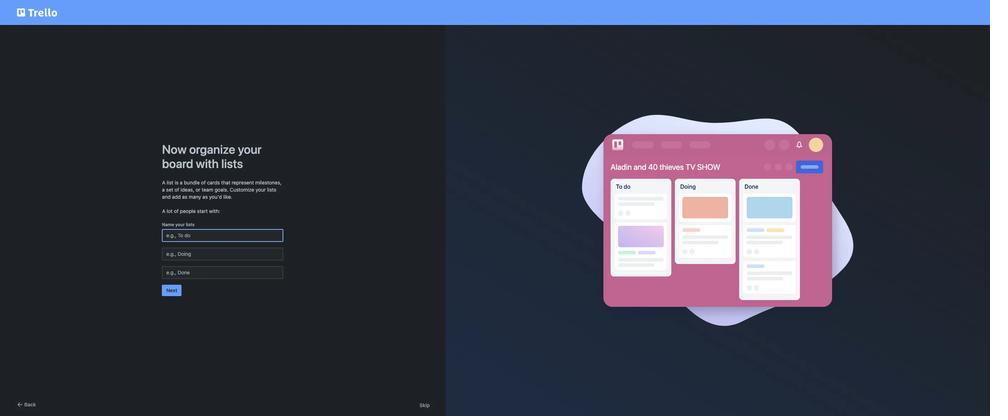 Task type: locate. For each thing, give the bounding box(es) containing it.
show
[[698, 163, 721, 172]]

organize
[[189, 142, 235, 157]]

a right 'is'
[[180, 180, 183, 186]]

2 as from the left
[[203, 194, 208, 200]]

aladin
[[611, 163, 632, 172]]

lot
[[167, 208, 173, 215]]

0 vertical spatial a
[[162, 180, 165, 186]]

a for a list is a bundle of cards that represent milestones, a set of ideas, or team goals. customize your lists and add as many as you'd like.
[[162, 180, 165, 186]]

1 horizontal spatial and
[[634, 163, 647, 172]]

0 horizontal spatial as
[[182, 194, 187, 200]]

lists up that
[[221, 157, 243, 171]]

now organize your board with lists
[[162, 142, 262, 171]]

1 horizontal spatial as
[[203, 194, 208, 200]]

e.g., Done text field
[[162, 267, 284, 280]]

40
[[649, 163, 658, 172]]

1 vertical spatial your
[[256, 187, 266, 193]]

1 vertical spatial and
[[162, 194, 171, 200]]

lists down milestones,
[[267, 187, 276, 193]]

represent
[[232, 180, 254, 186]]

lists
[[221, 157, 243, 171], [267, 187, 276, 193], [186, 222, 195, 228]]

lists inside now organize your board with lists
[[221, 157, 243, 171]]

a
[[180, 180, 183, 186], [162, 187, 165, 193]]

a lot of people start with:
[[162, 208, 220, 215]]

a left list
[[162, 180, 165, 186]]

2 vertical spatial lists
[[186, 222, 195, 228]]

a
[[162, 180, 165, 186], [162, 208, 165, 215]]

1 vertical spatial of
[[175, 187, 179, 193]]

a left set
[[162, 187, 165, 193]]

of up team
[[201, 180, 206, 186]]

skip button
[[420, 403, 430, 410]]

0 vertical spatial lists
[[221, 157, 243, 171]]

your right the name
[[175, 222, 185, 228]]

of
[[201, 180, 206, 186], [175, 187, 179, 193], [174, 208, 179, 215]]

with
[[196, 157, 219, 171]]

aladin and 40 thieves tv show
[[611, 163, 721, 172]]

your
[[238, 142, 262, 157], [256, 187, 266, 193], [175, 222, 185, 228]]

bundle
[[184, 180, 200, 186]]

1 vertical spatial a
[[162, 208, 165, 215]]

done
[[745, 184, 759, 190]]

1 a from the top
[[162, 180, 165, 186]]

lists inside a list is a bundle of cards that represent milestones, a set of ideas, or team goals. customize your lists and add as many as you'd like.
[[267, 187, 276, 193]]

2 vertical spatial your
[[175, 222, 185, 228]]

or
[[196, 187, 201, 193]]

your down milestones,
[[256, 187, 266, 193]]

0 vertical spatial of
[[201, 180, 206, 186]]

of down 'is'
[[175, 187, 179, 193]]

0 horizontal spatial lists
[[186, 222, 195, 228]]

your inside now organize your board with lists
[[238, 142, 262, 157]]

list
[[167, 180, 174, 186]]

and
[[634, 163, 647, 172], [162, 194, 171, 200]]

and down set
[[162, 194, 171, 200]]

start
[[197, 208, 208, 215]]

you'd
[[209, 194, 222, 200]]

a for a lot of people start with:
[[162, 208, 165, 215]]

0 vertical spatial your
[[238, 142, 262, 157]]

with:
[[209, 208, 220, 215]]

1 vertical spatial a
[[162, 187, 165, 193]]

do
[[624, 184, 631, 190]]

as down the ideas,
[[182, 194, 187, 200]]

0 horizontal spatial and
[[162, 194, 171, 200]]

1 vertical spatial lists
[[267, 187, 276, 193]]

your up represent
[[238, 142, 262, 157]]

1 horizontal spatial a
[[180, 180, 183, 186]]

tv
[[686, 163, 696, 172]]

2 a from the top
[[162, 208, 165, 215]]

people
[[180, 208, 196, 215]]

lists down a lot of people start with:
[[186, 222, 195, 228]]

next button
[[162, 285, 182, 297]]

as
[[182, 194, 187, 200], [203, 194, 208, 200]]

a left lot
[[162, 208, 165, 215]]

0 horizontal spatial a
[[162, 187, 165, 193]]

a inside a list is a bundle of cards that represent milestones, a set of ideas, or team goals. customize your lists and add as many as you'd like.
[[162, 180, 165, 186]]

customize
[[230, 187, 254, 193]]

back
[[24, 402, 36, 408]]

1 horizontal spatial lists
[[221, 157, 243, 171]]

of right lot
[[174, 208, 179, 215]]

2 horizontal spatial lists
[[267, 187, 276, 193]]

to
[[616, 184, 623, 190]]

and left '40'
[[634, 163, 647, 172]]

as down team
[[203, 194, 208, 200]]



Task type: vqa. For each thing, say whether or not it's contained in the screenshot.
0 Notifications IMAGE on the top of page
no



Task type: describe. For each thing, give the bounding box(es) containing it.
cards
[[207, 180, 220, 186]]

many
[[189, 194, 201, 200]]

milestones,
[[255, 180, 282, 186]]

name your lists
[[162, 222, 195, 228]]

now
[[162, 142, 187, 157]]

0 vertical spatial a
[[180, 180, 183, 186]]

team
[[202, 187, 213, 193]]

skip
[[420, 403, 430, 409]]

next
[[166, 288, 177, 294]]

name
[[162, 222, 174, 228]]

trello image
[[16, 4, 59, 21]]

ideas,
[[181, 187, 194, 193]]

a list is a bundle of cards that represent milestones, a set of ideas, or team goals. customize your lists and add as many as you'd like.
[[162, 180, 282, 200]]

that
[[221, 180, 230, 186]]

thieves
[[660, 163, 684, 172]]

to do
[[616, 184, 631, 190]]

set
[[166, 187, 173, 193]]

doing
[[681, 184, 696, 190]]

add
[[172, 194, 181, 200]]

and inside a list is a bundle of cards that represent milestones, a set of ideas, or team goals. customize your lists and add as many as you'd like.
[[162, 194, 171, 200]]

trello image
[[611, 138, 625, 152]]

back button
[[16, 401, 36, 410]]

goals.
[[215, 187, 229, 193]]

e.g., Doing text field
[[162, 248, 284, 261]]

2 vertical spatial of
[[174, 208, 179, 215]]

Name your lists text field
[[162, 230, 284, 242]]

1 as from the left
[[182, 194, 187, 200]]

your inside a list is a bundle of cards that represent milestones, a set of ideas, or team goals. customize your lists and add as many as you'd like.
[[256, 187, 266, 193]]

0 vertical spatial and
[[634, 163, 647, 172]]

is
[[175, 180, 179, 186]]

board
[[162, 157, 193, 171]]

like.
[[223, 194, 233, 200]]



